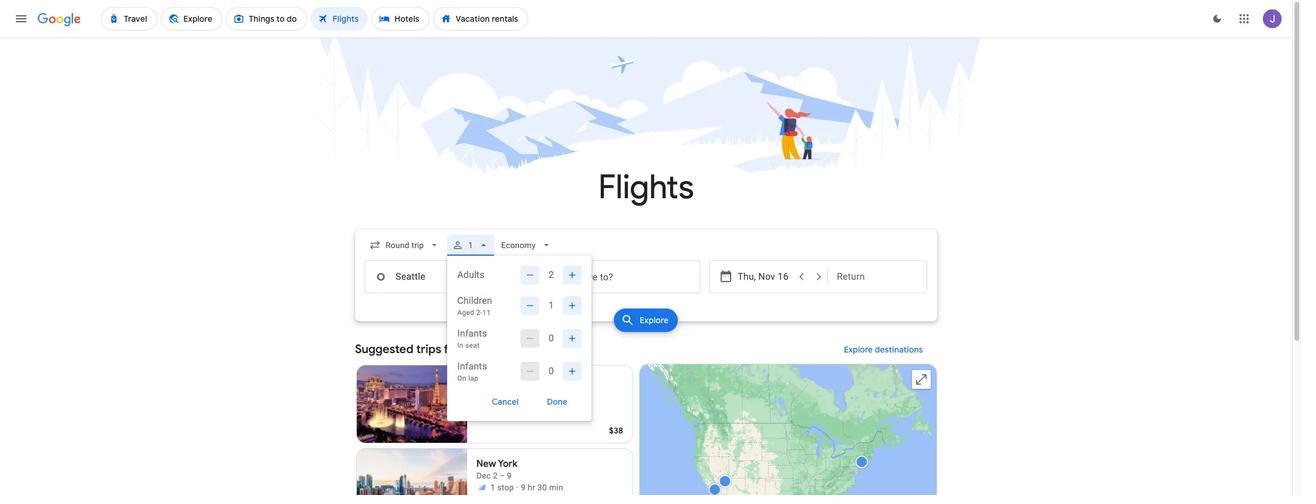 Task type: locate. For each thing, give the bounding box(es) containing it.
explore destinations
[[844, 345, 923, 355]]

1 vertical spatial 1
[[549, 300, 554, 311]]

done button
[[533, 393, 582, 412]]

min right "30"
[[549, 483, 563, 493]]

explore inside explore destinations button
[[844, 345, 873, 355]]

1 inside popup button
[[469, 241, 473, 250]]

2-
[[476, 309, 483, 317]]

infants
[[458, 328, 487, 339], [458, 361, 487, 372]]

vegas
[[493, 375, 520, 387]]

destinations
[[875, 345, 923, 355]]

min right 40
[[558, 400, 572, 409]]

main menu image
[[14, 12, 28, 26]]

explore left destinations
[[844, 345, 873, 355]]

$38
[[609, 426, 623, 436]]

las vegas
[[477, 375, 520, 387]]

0 vertical spatial 0
[[549, 333, 554, 344]]

2 horizontal spatial 1
[[549, 300, 554, 311]]

2
[[549, 269, 554, 281], [530, 400, 534, 409]]

1 infants from the top
[[458, 328, 487, 339]]

min
[[558, 400, 572, 409], [549, 483, 563, 493]]

2 inside suggested trips from seattle region
[[530, 400, 534, 409]]

1 horizontal spatial explore
[[844, 345, 873, 355]]

explore inside explore 'button'
[[640, 315, 669, 326]]

38 US dollars text field
[[609, 426, 623, 436]]

hr right 9
[[528, 483, 536, 493]]

0 for infants on lap
[[549, 366, 554, 377]]

2 for 2
[[549, 269, 554, 281]]

flights
[[599, 167, 694, 208]]

adults
[[458, 269, 485, 281]]

None field
[[365, 235, 445, 256], [497, 235, 557, 256], [365, 235, 445, 256], [497, 235, 557, 256]]

0 horizontal spatial hr
[[528, 483, 536, 493]]

hr left 40
[[537, 400, 544, 409]]

cancel
[[492, 397, 519, 407]]

2 infants from the top
[[458, 361, 487, 372]]

9
[[521, 483, 526, 493]]

0
[[549, 333, 554, 344], [549, 366, 554, 377]]

explore
[[640, 315, 669, 326], [844, 345, 873, 355]]

number of passengers dialog
[[448, 256, 592, 422]]

2 inside number of passengers dialog
[[549, 269, 554, 281]]

1 horizontal spatial 2
[[549, 269, 554, 281]]

1 horizontal spatial hr
[[537, 400, 544, 409]]

explore down where to? text field
[[640, 315, 669, 326]]

min for 2 hr 40 min
[[558, 400, 572, 409]]

1 vertical spatial min
[[549, 483, 563, 493]]

0 vertical spatial 1
[[469, 241, 473, 250]]

on
[[458, 375, 467, 383]]

seat
[[466, 342, 480, 350]]

2 0 from the top
[[549, 366, 554, 377]]

40
[[546, 400, 556, 409]]

1 vertical spatial infants
[[458, 361, 487, 372]]

0 horizontal spatial 2
[[530, 400, 534, 409]]

1 vertical spatial 0
[[549, 366, 554, 377]]

in
[[458, 342, 464, 350]]

1 vertical spatial 2
[[530, 400, 534, 409]]

infants up the lap at the left bottom of page
[[458, 361, 487, 372]]

0 vertical spatial hr
[[537, 400, 544, 409]]

0 vertical spatial explore
[[640, 315, 669, 326]]

1
[[469, 241, 473, 250], [549, 300, 554, 311], [491, 483, 495, 493]]

0 for infants in seat
[[549, 333, 554, 344]]

1 vertical spatial hr
[[528, 483, 536, 493]]

1 stop
[[491, 483, 514, 493]]

infants for infants on lap
[[458, 361, 487, 372]]

0 vertical spatial infants
[[458, 328, 487, 339]]

1 0 from the top
[[549, 333, 554, 344]]

infants on lap
[[458, 361, 487, 383]]

2 vertical spatial 1
[[491, 483, 495, 493]]

infants up "seat"
[[458, 328, 487, 339]]

2 hr 40 min
[[530, 400, 572, 409]]

0 horizontal spatial explore
[[640, 315, 669, 326]]

hr
[[537, 400, 544, 409], [528, 483, 536, 493]]

0 vertical spatial 2
[[549, 269, 554, 281]]

0 vertical spatial min
[[558, 400, 572, 409]]

1 horizontal spatial 1
[[491, 483, 495, 493]]

infants in seat
[[458, 328, 487, 350]]

1 vertical spatial explore
[[844, 345, 873, 355]]

30
[[538, 483, 547, 493]]

 image
[[516, 482, 519, 494]]

0 horizontal spatial 1
[[469, 241, 473, 250]]

Departure text field
[[738, 261, 792, 293]]

explore destinations button
[[830, 336, 938, 364]]



Task type: vqa. For each thing, say whether or not it's contained in the screenshot.


Task type: describe. For each thing, give the bounding box(es) containing it.
infants for infants in seat
[[458, 328, 487, 339]]

2 – 9
[[493, 471, 512, 481]]

las
[[477, 375, 491, 387]]

suggested
[[355, 342, 414, 357]]

hr for 2
[[537, 400, 544, 409]]

1 inside suggested trips from seattle region
[[491, 483, 495, 493]]

stop
[[498, 483, 514, 493]]

new york dec 2 – 9
[[477, 459, 518, 481]]

Flight search field
[[346, 230, 947, 422]]

children aged 2-11
[[458, 295, 492, 317]]

Return text field
[[837, 261, 918, 293]]

1 button
[[448, 231, 495, 259]]

done
[[547, 397, 568, 407]]

york
[[498, 459, 518, 470]]

explore for explore destinations
[[844, 345, 873, 355]]

1 inside number of passengers dialog
[[549, 300, 554, 311]]

hr for 9
[[528, 483, 536, 493]]

frontier and spirit image
[[477, 483, 486, 493]]

new
[[477, 459, 496, 470]]

lap
[[469, 375, 479, 383]]

children
[[458, 295, 492, 306]]

aged
[[458, 309, 474, 317]]

cancel button
[[478, 393, 533, 412]]

change appearance image
[[1204, 5, 1232, 33]]

min for 9 hr 30 min
[[549, 483, 563, 493]]

11
[[483, 309, 491, 317]]

from
[[444, 342, 470, 357]]

nonstop
[[491, 400, 523, 409]]

explore for explore
[[640, 315, 669, 326]]

dec
[[477, 471, 491, 481]]

9 hr 30 min
[[521, 483, 563, 493]]

suggested trips from seattle
[[355, 342, 511, 357]]

Where to? text field
[[535, 261, 700, 294]]

trips
[[416, 342, 441, 357]]

seattle
[[473, 342, 511, 357]]

explore button
[[614, 309, 678, 332]]

suggested trips from seattle region
[[355, 336, 938, 496]]

2 for 2 hr 40 min
[[530, 400, 534, 409]]



